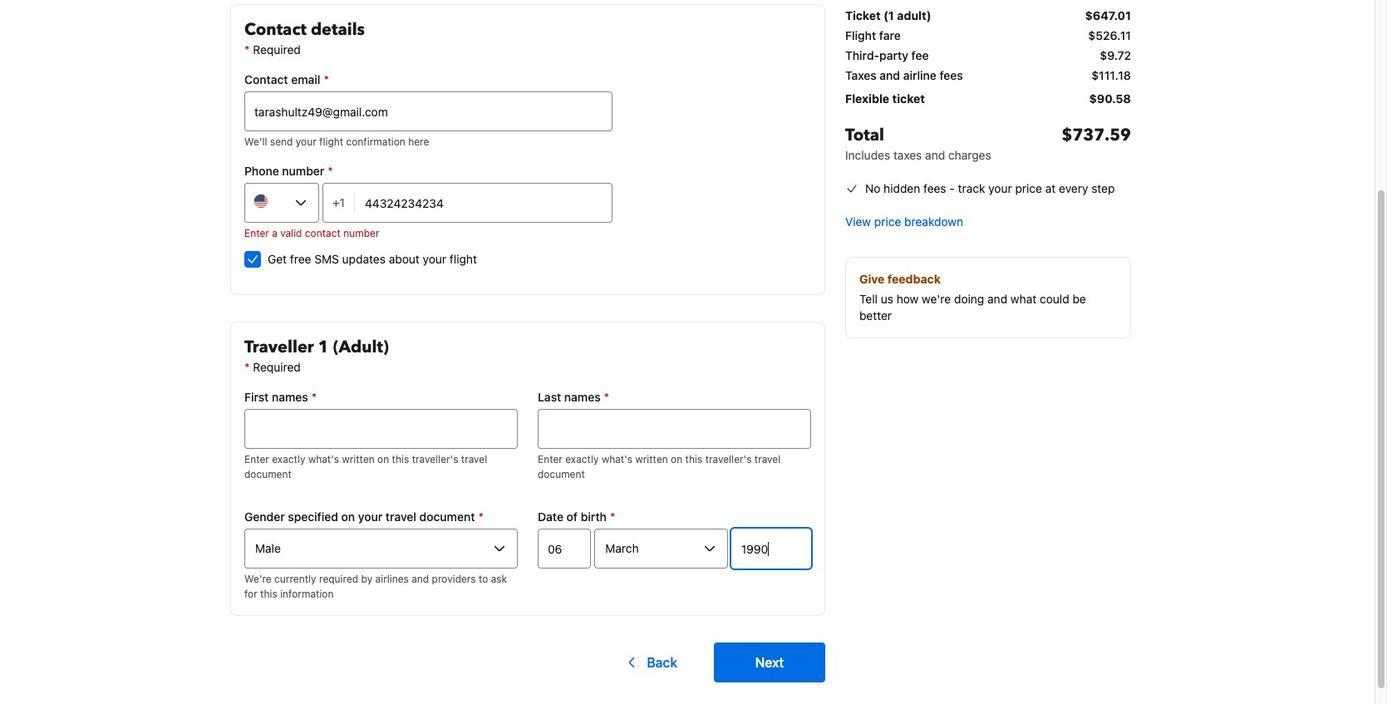 Task type: vqa. For each thing, say whether or not it's contained in the screenshot.
free
yes



Task type: locate. For each thing, give the bounding box(es) containing it.
1 exactly from the left
[[272, 453, 305, 465]]

6 row from the top
[[845, 111, 1131, 170]]

enter a valid contact number alert
[[244, 226, 613, 241]]

$647.01
[[1085, 8, 1131, 22]]

row containing ticket (1 adult)
[[845, 4, 1131, 27]]

valid
[[280, 227, 302, 239]]

and left what on the top right of page
[[988, 292, 1008, 306]]

free
[[290, 252, 311, 266]]

Enter your day of birth, using two digits telephone field
[[538, 529, 591, 569]]

1 horizontal spatial written
[[635, 453, 668, 465]]

we'll send your flight confirmation here alert
[[244, 135, 613, 150]]

exactly
[[272, 453, 305, 465], [565, 453, 599, 465]]

third-party fee cell
[[845, 47, 929, 64]]

1 row from the top
[[845, 4, 1131, 27]]

flight fare
[[845, 28, 901, 42]]

get free sms updates about your flight
[[268, 252, 477, 266]]

phone number *
[[244, 164, 333, 178]]

this for first names *
[[392, 453, 409, 465]]

we're
[[244, 573, 272, 585]]

traveller's for last names *
[[705, 453, 752, 465]]

exactly up date of birth *
[[565, 453, 599, 465]]

0 vertical spatial fees
[[940, 68, 963, 82]]

fee
[[912, 48, 929, 62]]

airlines
[[375, 573, 409, 585]]

details
[[311, 18, 365, 41]]

your right send
[[296, 135, 316, 148]]

we're currently required by airlines and providers to ask for this information alert
[[244, 572, 518, 602]]

back button
[[614, 643, 687, 682]]

4 row from the top
[[845, 67, 1131, 87]]

contact for contact email
[[244, 72, 288, 86]]

view
[[845, 214, 871, 229]]

this
[[392, 453, 409, 465], [685, 453, 703, 465], [260, 588, 277, 600]]

and right airlines
[[412, 573, 429, 585]]

0 horizontal spatial flight
[[319, 135, 343, 148]]

1
[[318, 336, 329, 358]]

step
[[1092, 181, 1115, 195]]

2 contact from the top
[[244, 72, 288, 86]]

1 horizontal spatial what's
[[602, 453, 633, 465]]

fees left -
[[924, 181, 946, 195]]

contact inside contact details required
[[244, 18, 307, 41]]

document up gender
[[244, 468, 292, 480]]

third-
[[845, 48, 880, 62]]

1 vertical spatial flight
[[450, 252, 477, 266]]

get
[[268, 252, 287, 266]]

your
[[296, 135, 316, 148], [988, 181, 1012, 195], [423, 252, 446, 266], [358, 510, 383, 524]]

3 row from the top
[[845, 47, 1131, 67]]

enter exactly what's written on this traveller's travel document up gender specified on your travel document *
[[244, 453, 487, 480]]

table
[[845, 4, 1131, 170]]

* for last names *
[[604, 390, 609, 404]]

2 names from the left
[[564, 390, 601, 404]]

document up providers
[[420, 510, 475, 524]]

names
[[272, 390, 308, 404], [564, 390, 601, 404]]

0 horizontal spatial names
[[272, 390, 308, 404]]

2 written from the left
[[635, 453, 668, 465]]

2 exactly from the left
[[565, 453, 599, 465]]

1 vertical spatial fees
[[924, 181, 946, 195]]

what's up specified on the left
[[308, 453, 339, 465]]

fees inside cell
[[940, 68, 963, 82]]

contact
[[244, 18, 307, 41], [244, 72, 288, 86]]

required
[[253, 42, 301, 57], [253, 360, 301, 374]]

2 horizontal spatial this
[[685, 453, 703, 465]]

currently
[[274, 573, 316, 585]]

1 horizontal spatial enter exactly what's written on this traveller's travel document alert
[[538, 452, 811, 482]]

required down traveller
[[253, 360, 301, 374]]

1 horizontal spatial travel
[[461, 453, 487, 465]]

total includes taxes and charges
[[845, 124, 991, 162]]

1 enter exactly what's written on this traveller's travel document from the left
[[244, 453, 487, 480]]

2 horizontal spatial travel
[[755, 453, 781, 465]]

enter inside alert
[[244, 227, 269, 239]]

airline
[[903, 68, 937, 82]]

0 horizontal spatial what's
[[308, 453, 339, 465]]

what
[[1011, 292, 1037, 306]]

2 horizontal spatial on
[[671, 453, 683, 465]]

2 enter exactly what's written on this traveller's travel document alert from the left
[[538, 452, 811, 482]]

and
[[880, 68, 900, 82], [925, 148, 945, 162], [988, 292, 1008, 306], [412, 573, 429, 585]]

enter up "date"
[[538, 453, 563, 465]]

us
[[881, 292, 894, 306]]

0 horizontal spatial exactly
[[272, 453, 305, 465]]

traveller's
[[412, 453, 458, 465], [705, 453, 752, 465]]

document up of
[[538, 468, 585, 480]]

(adult)
[[333, 336, 389, 358]]

of
[[567, 510, 578, 524]]

$90.58 cell
[[1089, 91, 1131, 107]]

0 horizontal spatial this
[[260, 588, 277, 600]]

0 horizontal spatial document
[[244, 468, 292, 480]]

$9.72
[[1100, 48, 1131, 62]]

total cell
[[845, 124, 991, 164]]

and down third-party fee cell
[[880, 68, 900, 82]]

price left at
[[1015, 181, 1042, 195]]

0 horizontal spatial enter exactly what's written on this traveller's travel document alert
[[244, 452, 518, 482]]

better
[[859, 308, 892, 323]]

on
[[377, 453, 389, 465], [671, 453, 683, 465], [341, 510, 355, 524]]

1 horizontal spatial document
[[420, 510, 475, 524]]

2 row from the top
[[845, 27, 1131, 47]]

$526.11 cell
[[1088, 27, 1131, 44]]

document
[[244, 468, 292, 480], [538, 468, 585, 480], [420, 510, 475, 524]]

None field
[[244, 409, 518, 449], [538, 409, 811, 449], [244, 409, 518, 449], [538, 409, 811, 449]]

contact left email
[[244, 72, 288, 86]]

and right taxes
[[925, 148, 945, 162]]

required
[[319, 573, 358, 585]]

1 vertical spatial number
[[343, 227, 379, 239]]

last
[[538, 390, 561, 404]]

1 vertical spatial required
[[253, 360, 301, 374]]

email
[[291, 72, 320, 86]]

0 horizontal spatial travel
[[386, 510, 416, 524]]

1 names from the left
[[272, 390, 308, 404]]

view price breakdown element
[[845, 214, 963, 230]]

1 horizontal spatial enter exactly what's written on this traveller's travel document
[[538, 453, 781, 480]]

0 vertical spatial contact
[[244, 18, 307, 41]]

enter exactly what's written on this traveller's travel document alert
[[244, 452, 518, 482], [538, 452, 811, 482]]

* right last
[[604, 390, 609, 404]]

* down 'traveller 1 (adult) required'
[[312, 390, 317, 404]]

and inside "we're currently required by airlines and providers to ask for this information"
[[412, 573, 429, 585]]

1 required from the top
[[253, 42, 301, 57]]

enter exactly what's written on this traveller's travel document
[[244, 453, 487, 480], [538, 453, 781, 480]]

what's
[[308, 453, 339, 465], [602, 453, 633, 465]]

price right "view"
[[874, 214, 901, 229]]

travel
[[461, 453, 487, 465], [755, 453, 781, 465], [386, 510, 416, 524]]

ticket (1 adult)
[[845, 8, 931, 22]]

0 horizontal spatial enter exactly what's written on this traveller's travel document
[[244, 453, 487, 480]]

taxes and airline fees cell
[[845, 67, 963, 84]]

1 enter exactly what's written on this traveller's travel document alert from the left
[[244, 452, 518, 482]]

1 horizontal spatial number
[[343, 227, 379, 239]]

2 what's from the left
[[602, 453, 633, 465]]

0 vertical spatial flight
[[319, 135, 343, 148]]

exactly up gender
[[272, 453, 305, 465]]

flight
[[319, 135, 343, 148], [450, 252, 477, 266]]

feedback
[[888, 272, 941, 286]]

what's for first names *
[[308, 453, 339, 465]]

back
[[647, 655, 677, 670]]

on for first names *
[[377, 453, 389, 465]]

1 horizontal spatial on
[[377, 453, 389, 465]]

5 row from the top
[[845, 87, 1131, 111]]

1 horizontal spatial this
[[392, 453, 409, 465]]

1 horizontal spatial flight
[[450, 252, 477, 266]]

2 traveller's from the left
[[705, 453, 752, 465]]

$737.59 cell
[[1062, 124, 1131, 164]]

flight left confirmation
[[319, 135, 343, 148]]

* for first names *
[[312, 390, 317, 404]]

2 enter exactly what's written on this traveller's travel document from the left
[[538, 453, 781, 480]]

number down send
[[282, 164, 324, 178]]

written for first names *
[[342, 453, 375, 465]]

next button
[[714, 643, 825, 682]]

every
[[1059, 181, 1088, 195]]

number inside alert
[[343, 227, 379, 239]]

1 contact from the top
[[244, 18, 307, 41]]

give feedback tell us how we're doing and what could be better
[[859, 272, 1086, 323]]

hidden
[[884, 181, 920, 195]]

* for contact email *
[[324, 72, 329, 86]]

1 horizontal spatial traveller's
[[705, 453, 752, 465]]

names for last names
[[564, 390, 601, 404]]

$526.11
[[1088, 28, 1131, 42]]

contact email *
[[244, 72, 329, 86]]

ticket (1 adult) cell
[[845, 7, 931, 24]]

* down we'll send your flight confirmation here at top
[[328, 164, 333, 178]]

1 vertical spatial contact
[[244, 72, 288, 86]]

your inside alert
[[296, 135, 316, 148]]

1 traveller's from the left
[[412, 453, 458, 465]]

give
[[859, 272, 885, 286]]

travel for first names *
[[461, 453, 487, 465]]

0 horizontal spatial written
[[342, 453, 375, 465]]

what's up birth
[[602, 453, 633, 465]]

enter exactly what's written on this traveller's travel document for last names *
[[538, 453, 781, 480]]

names right first
[[272, 390, 308, 404]]

required up contact email *
[[253, 42, 301, 57]]

row
[[845, 4, 1131, 27], [845, 27, 1131, 47], [845, 47, 1131, 67], [845, 67, 1131, 87], [845, 87, 1131, 111], [845, 111, 1131, 170]]

2 required from the top
[[253, 360, 301, 374]]

0 horizontal spatial traveller's
[[412, 453, 458, 465]]

enter exactly what's written on this traveller's travel document for first names *
[[244, 453, 487, 480]]

$9.72 cell
[[1100, 47, 1131, 64]]

1 written from the left
[[342, 453, 375, 465]]

0 vertical spatial price
[[1015, 181, 1042, 195]]

your right track
[[988, 181, 1012, 195]]

enter up gender
[[244, 453, 269, 465]]

0 horizontal spatial number
[[282, 164, 324, 178]]

flight down 'enter a valid contact number' alert
[[450, 252, 477, 266]]

fees right airline
[[940, 68, 963, 82]]

total
[[845, 124, 884, 146]]

how
[[897, 292, 919, 306]]

1 horizontal spatial names
[[564, 390, 601, 404]]

1 vertical spatial price
[[874, 214, 901, 229]]

number up updates
[[343, 227, 379, 239]]

enter left the a
[[244, 227, 269, 239]]

* right email
[[324, 72, 329, 86]]

enter exactly what's written on this traveller's travel document up birth
[[538, 453, 781, 480]]

2 horizontal spatial document
[[538, 468, 585, 480]]

enter a valid contact number
[[244, 227, 379, 239]]

None email field
[[244, 91, 613, 131]]

price
[[1015, 181, 1042, 195], [874, 214, 901, 229]]

could
[[1040, 292, 1070, 306]]

enter for last
[[538, 453, 563, 465]]

1 horizontal spatial exactly
[[565, 453, 599, 465]]

enter exactly what's written on this traveller's travel document alert for first names *
[[244, 452, 518, 482]]

enter exactly what's written on this traveller's travel document alert for last names *
[[538, 452, 811, 482]]

taxes
[[845, 68, 877, 82]]

row containing flexible ticket
[[845, 87, 1131, 111]]

required inside contact details required
[[253, 42, 301, 57]]

enter
[[244, 227, 269, 239], [244, 453, 269, 465], [538, 453, 563, 465]]

on for last names *
[[671, 453, 683, 465]]

required inside 'traveller 1 (adult) required'
[[253, 360, 301, 374]]

contact up contact email *
[[244, 18, 307, 41]]

(1
[[884, 8, 894, 22]]

no
[[865, 181, 881, 195]]

row containing flight fare
[[845, 27, 1131, 47]]

names right last
[[564, 390, 601, 404]]

0 vertical spatial required
[[253, 42, 301, 57]]

travel for last names *
[[755, 453, 781, 465]]

1 what's from the left
[[308, 453, 339, 465]]

this for last names *
[[685, 453, 703, 465]]

flight inside alert
[[319, 135, 343, 148]]



Task type: describe. For each thing, give the bounding box(es) containing it.
$111.18 cell
[[1092, 67, 1131, 84]]

traveller 1 (adult) required
[[244, 336, 389, 374]]

+1
[[332, 195, 345, 209]]

and inside cell
[[880, 68, 900, 82]]

flight
[[845, 28, 876, 42]]

document for first
[[244, 468, 292, 480]]

breakdown
[[904, 214, 963, 229]]

a
[[272, 227, 277, 239]]

information
[[280, 588, 334, 600]]

Phone number telephone field
[[355, 183, 613, 223]]

third-party fee
[[845, 48, 929, 62]]

providers
[[432, 573, 476, 585]]

party
[[880, 48, 909, 62]]

no hidden fees - track your price at every step
[[865, 181, 1115, 195]]

$647.01 cell
[[1085, 7, 1131, 24]]

written for last names *
[[635, 453, 668, 465]]

date of birth *
[[538, 510, 615, 524]]

0 horizontal spatial on
[[341, 510, 355, 524]]

ask
[[491, 573, 507, 585]]

specified
[[288, 510, 338, 524]]

doing
[[954, 292, 984, 306]]

date
[[538, 510, 564, 524]]

flight fare cell
[[845, 27, 901, 44]]

first
[[244, 390, 269, 404]]

we'll
[[244, 135, 267, 148]]

track
[[958, 181, 985, 195]]

view price breakdown link
[[845, 214, 963, 230]]

fare
[[879, 28, 901, 42]]

ticket
[[845, 8, 881, 22]]

this inside "we're currently required by airlines and providers to ask for this information"
[[260, 588, 277, 600]]

flexible
[[845, 91, 890, 106]]

to
[[479, 573, 488, 585]]

gender
[[244, 510, 285, 524]]

flexible ticket
[[845, 91, 925, 106]]

includes
[[845, 148, 890, 162]]

we're currently required by airlines and providers to ask for this information
[[244, 573, 507, 600]]

document for last
[[538, 468, 585, 480]]

be
[[1073, 292, 1086, 306]]

* up to
[[478, 510, 484, 524]]

send
[[270, 135, 293, 148]]

sms
[[314, 252, 339, 266]]

$111.18
[[1092, 68, 1131, 82]]

exactly for first names
[[272, 453, 305, 465]]

and inside total includes taxes and charges
[[925, 148, 945, 162]]

0 horizontal spatial price
[[874, 214, 901, 229]]

phone
[[244, 164, 279, 178]]

we're
[[922, 292, 951, 306]]

table containing total
[[845, 4, 1131, 170]]

row containing total
[[845, 111, 1131, 170]]

row containing third-party fee
[[845, 47, 1131, 67]]

$90.58
[[1089, 91, 1131, 106]]

row containing taxes and airline fees
[[845, 67, 1131, 87]]

view price breakdown
[[845, 214, 963, 229]]

next
[[755, 655, 784, 670]]

$737.59
[[1062, 124, 1131, 146]]

1 horizontal spatial price
[[1015, 181, 1042, 195]]

your down 'enter a valid contact number' alert
[[423, 252, 446, 266]]

contact details required
[[244, 18, 365, 57]]

ticket
[[892, 91, 925, 106]]

gender specified on your travel document *
[[244, 510, 484, 524]]

for
[[244, 588, 257, 600]]

taxes and airline fees
[[845, 68, 963, 82]]

here
[[408, 135, 429, 148]]

contact for contact details
[[244, 18, 307, 41]]

traveller
[[244, 336, 314, 358]]

enter for phone
[[244, 227, 269, 239]]

tell
[[859, 292, 878, 306]]

we'll send your flight confirmation here
[[244, 135, 429, 148]]

adult)
[[897, 8, 931, 22]]

contact
[[305, 227, 341, 239]]

confirmation
[[346, 135, 405, 148]]

-
[[950, 181, 955, 195]]

what's for last names *
[[602, 453, 633, 465]]

first names *
[[244, 390, 317, 404]]

exactly for last names
[[565, 453, 599, 465]]

names for first names
[[272, 390, 308, 404]]

about
[[389, 252, 420, 266]]

* right birth
[[610, 510, 615, 524]]

by
[[361, 573, 373, 585]]

birth
[[581, 510, 607, 524]]

* for phone number *
[[328, 164, 333, 178]]

charges
[[948, 148, 991, 162]]

0 vertical spatial number
[[282, 164, 324, 178]]

and inside give feedback tell us how we're doing and what could be better
[[988, 292, 1008, 306]]

traveller's for first names *
[[412, 453, 458, 465]]

enter for first
[[244, 453, 269, 465]]

Enter your birth year, using four digits telephone field
[[731, 529, 811, 569]]

updates
[[342, 252, 386, 266]]

taxes
[[894, 148, 922, 162]]

your right specified on the left
[[358, 510, 383, 524]]

at
[[1045, 181, 1056, 195]]

flexible ticket cell
[[845, 91, 925, 107]]



